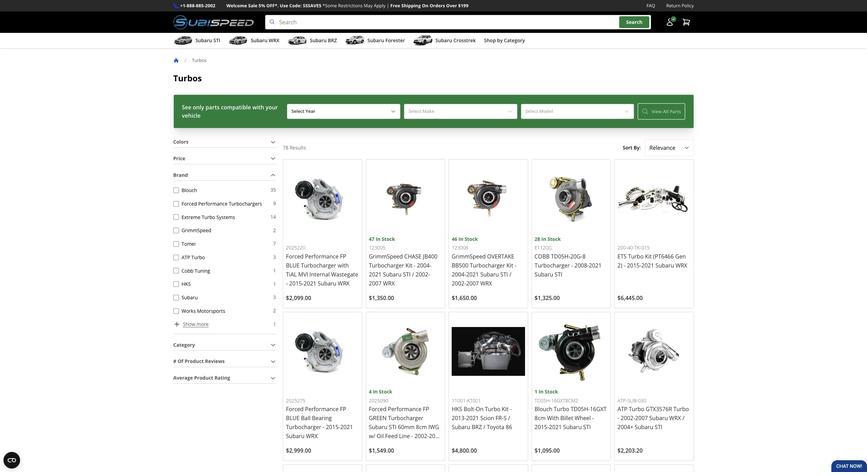 Task type: vqa. For each thing, say whether or not it's contained in the screenshot.


Task type: locate. For each thing, give the bounding box(es) containing it.
may
[[364, 2, 373, 9]]

turbo up the scion
[[485, 406, 501, 413]]

sort by:
[[623, 144, 641, 151]]

1 horizontal spatial grimmspeed
[[369, 253, 403, 261]]

1 vertical spatial turbos
[[173, 72, 202, 84]]

stock up 16gxt8cm2
[[545, 389, 559, 395]]

2004- for bb500
[[452, 271, 467, 279]]

performance inside 4 in stock 2025090 forced performance fp green turbocharger subaru sti 60mm 8cm iwg w/ oil feed line - 2002-2007 subaru wrx / 2004+ subaru sti
[[388, 406, 422, 413]]

turbo down 16gxt8cm2
[[554, 406, 570, 413]]

2007 down the 030
[[636, 415, 649, 422]]

2004- down jb400
[[417, 262, 432, 270]]

1 horizontal spatial blouch
[[535, 406, 553, 413]]

turbocharger down "ball"
[[286, 424, 322, 432]]

Select Year button
[[287, 104, 401, 119]]

9
[[273, 200, 276, 207]]

2015- down bearing
[[326, 424, 341, 432]]

grimmspeed inside 46 in stock 123006 grimmspeed overtake bb500 turbocharger kit - 2004-2021 subaru sti / 2002-2007 wrx
[[452, 253, 486, 261]]

kit down 015
[[646, 253, 652, 261]]

2021 inside 2025275 forced performance fp blue ball bearing turbocharger - 2015-2021 subaru wrx
[[341, 424, 353, 432]]

2002- down jb400
[[416, 271, 430, 279]]

1 3 from the top
[[273, 254, 276, 261]]

green
[[369, 415, 387, 422]]

forced down 2025220
[[286, 253, 304, 261]]

2021 inside 47 in stock 123005 grimmspeed chase jb400 turbocharger kit - 2004- 2021 subaru sti / 2002- 2007 wrx
[[369, 271, 382, 279]]

1 vertical spatial 2004-
[[452, 271, 467, 279]]

1 blue from the top
[[286, 262, 300, 270]]

Works Motorsports button
[[173, 309, 179, 314]]

turbocharger inside 47 in stock 123005 grimmspeed chase jb400 turbocharger kit - 2004- 2021 subaru sti / 2002- 2007 wrx
[[369, 262, 404, 270]]

category
[[505, 37, 525, 44]]

in for forced performance fp green turbocharger subaru sti 60mm 8cm iwg w/ oil feed line - 2002-2007 subaru wrx / 2004+ subaru sti
[[373, 389, 378, 395]]

wrx down wastegate
[[338, 280, 350, 288]]

forced down 2025090
[[369, 406, 387, 413]]

(pt6466
[[654, 253, 675, 261]]

HKS button
[[173, 282, 179, 287]]

1 vertical spatial brz
[[472, 424, 482, 432]]

stock inside 47 in stock 123005 grimmspeed chase jb400 turbocharger kit - 2004- 2021 subaru sti / 2002- 2007 wrx
[[382, 236, 395, 243]]

subaru inside 47 in stock 123005 grimmspeed chase jb400 turbocharger kit - 2004- 2021 subaru sti / 2002- 2007 wrx
[[383, 271, 402, 279]]

1 vertical spatial blouch
[[535, 406, 553, 413]]

return policy
[[667, 2, 695, 9]]

atp turbo gtx3576r turbo  - 2002-2007 subaru wrx / 2004+ subaru sti image
[[618, 315, 691, 389]]

stock up 2025090
[[379, 389, 393, 395]]

price
[[173, 155, 186, 162]]

0 horizontal spatial on
[[422, 2, 429, 9]]

kit inside 47 in stock 123005 grimmspeed chase jb400 turbocharger kit - 2004- 2021 subaru sti / 2002- 2007 wrx
[[406, 262, 413, 270]]

e1120g
[[535, 245, 552, 251]]

turbo inside 11001-kt001 hks bolt-on turbo kit - 2013-2021 scion fr-s / subaru brz / toyota 86
[[485, 406, 501, 413]]

2 3 from the top
[[273, 294, 276, 301]]

turbocharger inside the 28 in stock e1120g cobb td05h-20g-8 turbocharger - 2008-2021 subaru sti
[[535, 262, 570, 270]]

td05h- up with
[[535, 398, 552, 404]]

1 horizontal spatial brz
[[472, 424, 482, 432]]

0 vertical spatial blue
[[286, 262, 300, 270]]

tk-
[[635, 245, 642, 251]]

bb500
[[452, 262, 469, 270]]

in for cobb td05h-20g-8 turbocharger - 2008-2021 subaru sti
[[542, 236, 547, 243]]

blue
[[286, 262, 300, 270], [286, 415, 300, 422]]

Select Model button
[[521, 104, 635, 119]]

grimmspeed down extreme
[[182, 227, 211, 234]]

turbocharger down the cobb
[[535, 262, 570, 270]]

on down kt001
[[476, 406, 484, 413]]

blue inside 2025275 forced performance fp blue ball bearing turbocharger - 2015-2021 subaru wrx
[[286, 415, 300, 422]]

product down # of product reviews in the left bottom of the page
[[194, 375, 213, 382]]

1 vertical spatial with
[[338, 262, 349, 270]]

hks right "hks" button
[[182, 281, 191, 288]]

free
[[391, 2, 401, 9]]

grimmspeed chase jb400 turbocharger kit - 2004-2021 subaru sti / 2002-2007 wrx image
[[369, 162, 443, 236]]

3 down 7
[[273, 254, 276, 261]]

2
[[273, 227, 276, 234], [273, 308, 276, 314]]

sti
[[214, 37, 220, 44], [403, 271, 411, 279], [501, 271, 508, 279], [555, 271, 563, 279], [389, 424, 397, 432], [584, 424, 591, 432], [655, 424, 663, 432], [369, 451, 377, 459]]

subaru inside 11001-kt001 hks bolt-on turbo kit - 2013-2021 scion fr-s / subaru brz / toyota 86
[[452, 424, 471, 432]]

sti inside 46 in stock 123006 grimmspeed overtake bb500 turbocharger kit - 2004-2021 subaru sti / 2002-2007 wrx
[[501, 271, 508, 279]]

0 horizontal spatial with
[[253, 104, 264, 111]]

wrx inside 47 in stock 123005 grimmspeed chase jb400 turbocharger kit - 2004- 2021 subaru sti / 2002- 2007 wrx
[[383, 280, 395, 288]]

wrx
[[269, 37, 280, 44], [676, 262, 688, 270], [338, 280, 350, 288], [383, 280, 395, 288], [481, 280, 493, 288], [670, 415, 682, 422], [306, 433, 318, 441], [389, 442, 401, 450]]

8cm inside 1 in stock td05h-16gxt8cm2 blouch turbo td05h-16gxt 8cm with billet wheel - 2015-2021 subaru sti
[[535, 415, 546, 422]]

2021
[[590, 262, 602, 270], [642, 262, 655, 270], [369, 271, 382, 279], [467, 271, 479, 279], [304, 280, 317, 288], [467, 415, 479, 422], [341, 424, 353, 432], [550, 424, 562, 432]]

shop by category button
[[485, 34, 525, 48]]

$1,350.00
[[369, 294, 394, 302]]

sti inside the 28 in stock e1120g cobb td05h-20g-8 turbocharger - 2008-2021 subaru sti
[[555, 271, 563, 279]]

kit up s
[[502, 406, 509, 413]]

|
[[387, 2, 390, 9]]

wrx inside forced performance fp blue turbocharger with tial mvi internal wastegate - 2015-2021 subaru wrx
[[338, 280, 350, 288]]

turbos link
[[192, 57, 212, 63]]

kit down chase
[[406, 262, 413, 270]]

60mm
[[398, 424, 415, 432]]

$2,203.20
[[618, 447, 643, 455]]

on
[[422, 2, 429, 9], [476, 406, 484, 413]]

blouch right blouch button
[[182, 187, 197, 194]]

turbocharger down 123005
[[369, 262, 404, 270]]

1 horizontal spatial atp
[[618, 406, 628, 413]]

grimmspeed down 123006 in the bottom right of the page
[[452, 253, 486, 261]]

performance up bearing
[[305, 406, 339, 413]]

1 vertical spatial td05h-
[[535, 398, 552, 404]]

2 2 from the top
[[273, 308, 276, 314]]

4 in stock 2025090 forced performance fp green turbocharger subaru sti 60mm 8cm iwg w/ oil feed line - 2002-2007 subaru wrx / 2004+ subaru sti
[[369, 389, 442, 459]]

2007 up the $1,650.00
[[467, 280, 479, 288]]

35
[[271, 187, 276, 193]]

0 horizontal spatial brz
[[328, 37, 337, 44]]

- inside ets turbo kit (pt6466 gen 2) - 2015-2021 subaru wrx
[[624, 262, 626, 270]]

grimmspeed
[[182, 227, 211, 234], [369, 253, 403, 261], [452, 253, 486, 261]]

2004- down bb500
[[452, 271, 467, 279]]

blouch up with
[[535, 406, 553, 413]]

sti down gtx3576r
[[655, 424, 663, 432]]

$4,800.00
[[452, 447, 477, 455]]

Select Make button
[[404, 104, 518, 119]]

sti down subispeed logo
[[214, 37, 220, 44]]

stock inside 1 in stock td05h-16gxt8cm2 blouch turbo td05h-16gxt 8cm with billet wheel - 2015-2021 subaru sti
[[545, 389, 559, 395]]

$2,099.00
[[286, 294, 312, 302]]

cobb td05h-20g-8 turbocharger - 2008-2021 subaru sti image
[[535, 162, 608, 236]]

0 vertical spatial brz
[[328, 37, 337, 44]]

2007 inside 47 in stock 123005 grimmspeed chase jb400 turbocharger kit - 2004- 2021 subaru sti / 2002- 2007 wrx
[[369, 280, 382, 288]]

rating
[[215, 375, 230, 382]]

wrx left a subaru brz thumbnail image in the left top of the page
[[269, 37, 280, 44]]

2004+ inside atp-sub-030 atp turbo gtx3576r turbo - 2002-2007 subaru wrx / 2004+ subaru sti
[[618, 424, 634, 432]]

2004- for jb400
[[417, 262, 432, 270]]

stock for blouch
[[545, 389, 559, 395]]

atp down atp-
[[618, 406, 628, 413]]

in inside the 28 in stock e1120g cobb td05h-20g-8 turbocharger - 2008-2021 subaru sti
[[542, 236, 547, 243]]

subispeed logo image
[[173, 15, 254, 29]]

0 vertical spatial 2
[[273, 227, 276, 234]]

3 for subaru
[[273, 294, 276, 301]]

see
[[182, 104, 192, 111]]

wrx inside ets turbo kit (pt6466 gen 2) - 2015-2021 subaru wrx
[[676, 262, 688, 270]]

blue inside forced performance fp blue turbocharger with tial mvi internal wastegate - 2015-2021 subaru wrx
[[286, 262, 300, 270]]

1 horizontal spatial with
[[338, 262, 349, 270]]

with left the your on the left
[[253, 104, 264, 111]]

blue up tial
[[286, 262, 300, 270]]

tomei
[[182, 241, 196, 247]]

hks
[[182, 281, 191, 288], [452, 406, 463, 413]]

wrx down "ball"
[[306, 433, 318, 441]]

0 vertical spatial with
[[253, 104, 264, 111]]

3
[[273, 254, 276, 261], [273, 294, 276, 301]]

in inside 47 in stock 123005 grimmspeed chase jb400 turbocharger kit - 2004- 2021 subaru sti / 2002- 2007 wrx
[[376, 236, 381, 243]]

885-
[[196, 2, 205, 9]]

works motorsports
[[182, 308, 225, 315]]

select model image
[[625, 109, 630, 114]]

2015- right 2)
[[628, 262, 642, 270]]

2004+ down line
[[406, 442, 422, 450]]

fp inside forced performance fp blue turbocharger with tial mvi internal wastegate - 2015-2021 subaru wrx
[[340, 253, 347, 261]]

2007 up $1,350.00
[[369, 280, 382, 288]]

sti down 'w/'
[[369, 451, 377, 459]]

see only parts compatible with your vehicle
[[182, 104, 278, 120]]

1 vertical spatial on
[[476, 406, 484, 413]]

wrx up $1,350.00
[[383, 280, 395, 288]]

subaru sti button
[[173, 34, 220, 48]]

1 horizontal spatial on
[[476, 406, 484, 413]]

- inside 11001-kt001 hks bolt-on turbo kit - 2013-2021 scion fr-s / subaru brz / toyota 86
[[510, 406, 512, 413]]

2)
[[618, 262, 623, 270]]

fr-
[[496, 415, 504, 422]]

turbocharger down overtake
[[470, 262, 506, 270]]

11001-
[[452, 398, 468, 404]]

subaru inside 2025275 forced performance fp blue ball bearing turbocharger - 2015-2021 subaru wrx
[[286, 433, 305, 441]]

2021 inside the 28 in stock e1120g cobb td05h-20g-8 turbocharger - 2008-2021 subaru sti
[[590, 262, 602, 270]]

turbo down sub-
[[629, 406, 645, 413]]

apply
[[374, 2, 386, 9]]

forced right forced performance turbochargers button
[[182, 201, 197, 207]]

atp right the atp turbo button
[[182, 254, 190, 261]]

turbos down subaru sti 'dropdown button'
[[192, 57, 207, 63]]

Cobb Tuning button
[[173, 268, 179, 274]]

wrx inside atp-sub-030 atp turbo gtx3576r turbo - 2002-2007 subaru wrx / 2004+ subaru sti
[[670, 415, 682, 422]]

1 vertical spatial 2004+
[[406, 442, 422, 450]]

wrx down gtx3576r
[[670, 415, 682, 422]]

stock up e1120g
[[548, 236, 561, 243]]

turbocharger
[[301, 262, 337, 270], [369, 262, 404, 270], [470, 262, 506, 270], [535, 262, 570, 270], [388, 415, 424, 422], [286, 424, 322, 432]]

2004- inside 46 in stock 123006 grimmspeed overtake bb500 turbocharger kit - 2004-2021 subaru sti / 2002-2007 wrx
[[452, 271, 467, 279]]

0 vertical spatial hks
[[182, 281, 191, 288]]

search
[[627, 19, 643, 25]]

brz down the scion
[[472, 424, 482, 432]]

atp-sub-030 atp turbo gtx3576r turbo - 2002-2007 subaru wrx / 2004+ subaru sti
[[618, 398, 690, 432]]

forced inside forced performance fp blue turbocharger with tial mvi internal wastegate - 2015-2021 subaru wrx
[[286, 253, 304, 261]]

turbos down home image
[[173, 72, 202, 84]]

turbo
[[202, 214, 215, 221], [629, 253, 644, 261], [192, 254, 205, 261], [485, 406, 501, 413], [554, 406, 570, 413], [629, 406, 645, 413], [674, 406, 690, 413]]

turbocharger up internal
[[301, 262, 337, 270]]

shop by category
[[485, 37, 525, 44]]

subaru inside 46 in stock 123006 grimmspeed overtake bb500 turbocharger kit - 2004-2021 subaru sti / 2002-2007 wrx
[[481, 271, 499, 279]]

product right of
[[185, 358, 204, 365]]

2002- up the $1,650.00
[[452, 280, 467, 288]]

200-
[[618, 245, 628, 251]]

kit down overtake
[[507, 262, 514, 270]]

1 2 from the top
[[273, 227, 276, 234]]

0 vertical spatial 2004+
[[618, 424, 634, 432]]

2015- inside ets turbo kit (pt6466 gen 2) - 2015-2021 subaru wrx
[[628, 262, 642, 270]]

030
[[639, 398, 647, 404]]

0 vertical spatial 3
[[273, 254, 276, 261]]

button image
[[666, 18, 674, 26]]

sti down chase
[[403, 271, 411, 279]]

forced performance fp green turbocharger subaru sti 60mm 8cm iwg w/ oil feed line - 2002-2007 subaru wrx / 2004+ subaru sti image
[[369, 315, 443, 389]]

blouch
[[182, 187, 197, 194], [535, 406, 553, 413]]

wrx inside 2025275 forced performance fp blue ball bearing turbocharger - 2015-2021 subaru wrx
[[306, 433, 318, 441]]

- inside 1 in stock td05h-16gxt8cm2 blouch turbo td05h-16gxt 8cm with billet wheel - 2015-2021 subaru sti
[[593, 415, 595, 422]]

2004-
[[417, 262, 432, 270], [452, 271, 467, 279]]

blue left "ball"
[[286, 415, 300, 422]]

wrx down overtake
[[481, 280, 493, 288]]

sti down overtake
[[501, 271, 508, 279]]

sti inside atp-sub-030 atp turbo gtx3576r turbo - 2002-2007 subaru wrx / 2004+ subaru sti
[[655, 424, 663, 432]]

2 horizontal spatial grimmspeed
[[452, 253, 486, 261]]

2007 down iwg
[[429, 433, 442, 441]]

with
[[548, 415, 559, 422]]

8cm left iwg
[[416, 424, 427, 432]]

1 vertical spatial 2
[[273, 308, 276, 314]]

14
[[271, 214, 276, 220]]

123005
[[369, 245, 386, 251]]

1 vertical spatial 8cm
[[416, 424, 427, 432]]

1 horizontal spatial 8cm
[[535, 415, 546, 422]]

subaru crosstrek button
[[414, 34, 476, 48]]

0 horizontal spatial 2004-
[[417, 262, 432, 270]]

2004+ up $2,203.20
[[618, 424, 634, 432]]

stock inside the 28 in stock e1120g cobb td05h-20g-8 turbocharger - 2008-2021 subaru sti
[[548, 236, 561, 243]]

46
[[452, 236, 458, 243]]

kit inside ets turbo kit (pt6466 gen 2) - 2015-2021 subaru wrx
[[646, 253, 652, 261]]

systems
[[217, 214, 235, 221]]

1 vertical spatial hks
[[452, 406, 463, 413]]

brz left a subaru forester thumbnail image
[[328, 37, 337, 44]]

turbo down tk-
[[629, 253, 644, 261]]

sti up $1,325.00
[[555, 271, 563, 279]]

with up wastegate
[[338, 262, 349, 270]]

8cm left with
[[535, 415, 546, 422]]

wrx down the gen
[[676, 262, 688, 270]]

turbo inside ets turbo kit (pt6466 gen 2) - 2015-2021 subaru wrx
[[629, 253, 644, 261]]

stock for overtake
[[465, 236, 478, 243]]

in inside 1 in stock td05h-16gxt8cm2 blouch turbo td05h-16gxt 8cm with billet wheel - 2015-2021 subaru sti
[[539, 389, 544, 395]]

/ inside 4 in stock 2025090 forced performance fp green turbocharger subaru sti 60mm 8cm iwg w/ oil feed line - 2002-2007 subaru wrx / 2004+ subaru sti
[[402, 442, 404, 450]]

- inside 2025275 forced performance fp blue ball bearing turbocharger - 2015-2021 subaru wrx
[[323, 424, 325, 432]]

0 horizontal spatial 2004+
[[406, 442, 422, 450]]

scion
[[481, 415, 495, 422]]

0 horizontal spatial 8cm
[[416, 424, 427, 432]]

2007 inside 4 in stock 2025090 forced performance fp green turbocharger subaru sti 60mm 8cm iwg w/ oil feed line - 2002-2007 subaru wrx / 2004+ subaru sti
[[429, 433, 442, 441]]

grimmspeed inside 47 in stock 123005 grimmspeed chase jb400 turbocharger kit - 2004- 2021 subaru sti / 2002- 2007 wrx
[[369, 253, 403, 261]]

open widget image
[[3, 453, 20, 469]]

0 vertical spatial td05h-
[[552, 253, 571, 261]]

performance up 60mm
[[388, 406, 422, 413]]

td05h- up wheel
[[571, 406, 591, 413]]

kit
[[646, 253, 652, 261], [406, 262, 413, 270], [507, 262, 514, 270], [502, 406, 509, 413]]

kit inside 11001-kt001 hks bolt-on turbo kit - 2013-2021 scion fr-s / subaru brz / toyota 86
[[502, 406, 509, 413]]

47 in stock 123005 grimmspeed chase jb400 turbocharger kit - 2004- 2021 subaru sti / 2002- 2007 wrx
[[369, 236, 438, 288]]

stock up 123005
[[382, 236, 395, 243]]

0 vertical spatial 8cm
[[535, 415, 546, 422]]

ATP Turbo button
[[173, 255, 179, 260]]

hks down 11001-
[[452, 406, 463, 413]]

search button
[[620, 16, 650, 28]]

show more button
[[173, 321, 209, 329]]

subaru inside the 28 in stock e1120g cobb td05h-20g-8 turbocharger - 2008-2021 subaru sti
[[535, 271, 554, 279]]

stock inside 46 in stock 123006 grimmspeed overtake bb500 turbocharger kit - 2004-2021 subaru sti / 2002-2007 wrx
[[465, 236, 478, 243]]

2 blue from the top
[[286, 415, 300, 422]]

0 vertical spatial on
[[422, 2, 429, 9]]

turbocharger up 60mm
[[388, 415, 424, 422]]

on left the orders
[[422, 2, 429, 9]]

forced down the 2025275
[[286, 406, 304, 413]]

0 vertical spatial atp
[[182, 254, 190, 261]]

0 vertical spatial 2004-
[[417, 262, 432, 270]]

stock for chase
[[382, 236, 395, 243]]

wrx down feed
[[389, 442, 401, 450]]

brand button
[[173, 170, 276, 181]]

3 left $2,099.00
[[273, 294, 276, 301]]

Forced Performance Turbochargers button
[[173, 201, 179, 207]]

turbo inside 1 in stock td05h-16gxt8cm2 blouch turbo td05h-16gxt 8cm with billet wheel - 2015-2021 subaru sti
[[554, 406, 570, 413]]

blouch turbo td05h-16gxt 8cm with billet wheel - 2015-2021 subaru sti image
[[535, 315, 608, 389]]

5%
[[259, 2, 265, 9]]

1 horizontal spatial 2004+
[[618, 424, 634, 432]]

wrx inside dropdown button
[[269, 37, 280, 44]]

subaru inside dropdown button
[[251, 37, 268, 44]]

1 vertical spatial blue
[[286, 415, 300, 422]]

1 horizontal spatial hks
[[452, 406, 463, 413]]

sti inside 47 in stock 123005 grimmspeed chase jb400 turbocharger kit - 2004- 2021 subaru sti / 2002- 2007 wrx
[[403, 271, 411, 279]]

sti inside 1 in stock td05h-16gxt8cm2 blouch turbo td05h-16gxt 8cm with billet wheel - 2015-2021 subaru sti
[[584, 424, 591, 432]]

0 horizontal spatial blouch
[[182, 187, 197, 194]]

sti down wheel
[[584, 424, 591, 432]]

fp
[[340, 253, 347, 261], [340, 406, 347, 413], [423, 406, 430, 413]]

2015- down tial
[[290, 280, 304, 288]]

Blouch button
[[173, 188, 179, 193]]

forced inside 4 in stock 2025090 forced performance fp green turbocharger subaru sti 60mm 8cm iwg w/ oil feed line - 2002-2007 subaru wrx / 2004+ subaru sti
[[369, 406, 387, 413]]

47
[[369, 236, 375, 243]]

1 vertical spatial product
[[194, 375, 213, 382]]

0 vertical spatial blouch
[[182, 187, 197, 194]]

kit inside 46 in stock 123006 grimmspeed overtake bb500 turbocharger kit - 2004-2021 subaru sti / 2002-2007 wrx
[[507, 262, 514, 270]]

grimmspeed for grimmspeed overtake bb500 turbocharger kit - 2004-2021 subaru sti / 2002-2007 wrx
[[452, 253, 486, 261]]

1 vertical spatial atp
[[618, 406, 628, 413]]

performance inside forced performance fp blue turbocharger with tial mvi internal wastegate - 2015-2021 subaru wrx
[[305, 253, 339, 261]]

turbocharger inside 2025275 forced performance fp blue ball bearing turbocharger - 2015-2021 subaru wrx
[[286, 424, 322, 432]]

td05h- right the cobb
[[552, 253, 571, 261]]

2015- down with
[[535, 424, 550, 432]]

- inside 47 in stock 123005 grimmspeed chase jb400 turbocharger kit - 2004- 2021 subaru sti / 2002- 2007 wrx
[[414, 262, 416, 270]]

grimmspeed down 123005
[[369, 253, 403, 261]]

stock inside 4 in stock 2025090 forced performance fp green turbocharger subaru sti 60mm 8cm iwg w/ oil feed line - 2002-2007 subaru wrx / 2004+ subaru sti
[[379, 389, 393, 395]]

2002- down sub-
[[621, 415, 636, 422]]

a subaru sti thumbnail image image
[[173, 35, 193, 46]]

78
[[283, 144, 289, 151]]

1 horizontal spatial 2004-
[[452, 271, 467, 279]]

Subaru button
[[173, 295, 179, 301]]

bolt-
[[464, 406, 476, 413]]

subaru inside 1 in stock td05h-16gxt8cm2 blouch turbo td05h-16gxt 8cm with billet wheel - 2015-2021 subaru sti
[[564, 424, 582, 432]]

subaru inside 'dropdown button'
[[196, 37, 212, 44]]

stock up 123006 in the bottom right of the page
[[465, 236, 478, 243]]

2002
[[205, 2, 216, 9]]

Extreme Turbo Systems button
[[173, 215, 179, 220]]

2002- down iwg
[[415, 433, 429, 441]]

1 vertical spatial 3
[[273, 294, 276, 301]]

performance up internal
[[305, 253, 339, 261]]



Task type: describe. For each thing, give the bounding box(es) containing it.
2002- inside 46 in stock 123006 grimmspeed overtake bb500 turbocharger kit - 2004-2021 subaru sti / 2002-2007 wrx
[[452, 280, 467, 288]]

/ inside 47 in stock 123005 grimmspeed chase jb400 turbocharger kit - 2004- 2021 subaru sti / 2002- 2007 wrx
[[412, 271, 415, 279]]

GrimmSpeed button
[[173, 228, 179, 234]]

orders
[[430, 2, 445, 9]]

*some restrictions may apply | free shipping on orders over $199
[[323, 2, 469, 9]]

0 horizontal spatial grimmspeed
[[182, 227, 211, 234]]

show more
[[183, 321, 209, 328]]

0 vertical spatial product
[[185, 358, 204, 365]]

- inside 4 in stock 2025090 forced performance fp green turbocharger subaru sti 60mm 8cm iwg w/ oil feed line - 2002-2007 subaru wrx / 2004+ subaru sti
[[412, 433, 414, 441]]

only
[[193, 104, 204, 111]]

chase
[[405, 253, 422, 261]]

td05h- inside the 28 in stock e1120g cobb td05h-20g-8 turbocharger - 2008-2021 subaru sti
[[552, 253, 571, 261]]

wrx inside 4 in stock 2025090 forced performance fp green turbocharger subaru sti 60mm 8cm iwg w/ oil feed line - 2002-2007 subaru wrx / 2004+ subaru sti
[[389, 442, 401, 450]]

ets turbo kit (pt6466 gen 2) - 2015-2021 subaru wrx image
[[618, 162, 691, 236]]

in for grimmspeed chase jb400 turbocharger kit - 2004- 2021 subaru sti / 2002- 2007 wrx
[[376, 236, 381, 243]]

welcome sale 5% off*. use code: sssave5
[[227, 2, 322, 9]]

use
[[280, 2, 288, 9]]

compatible
[[221, 104, 251, 111]]

cobb
[[535, 253, 550, 261]]

2007 inside atp-sub-030 atp turbo gtx3576r turbo - 2002-2007 subaru wrx / 2004+ subaru sti
[[636, 415, 649, 422]]

2021 inside 1 in stock td05h-16gxt8cm2 blouch turbo td05h-16gxt 8cm with billet wheel - 2015-2021 subaru sti
[[550, 424, 562, 432]]

hks inside 11001-kt001 hks bolt-on turbo kit - 2013-2021 scion fr-s / subaru brz / toyota 86
[[452, 406, 463, 413]]

sti up feed
[[389, 424, 397, 432]]

2015- inside 2025275 forced performance fp blue ball bearing turbocharger - 2015-2021 subaru wrx
[[326, 424, 341, 432]]

$6,445.00
[[618, 294, 643, 302]]

performance inside 2025275 forced performance fp blue ball bearing turbocharger - 2015-2021 subaru wrx
[[305, 406, 339, 413]]

3 for atp turbo
[[273, 254, 276, 261]]

turbo up cobb tuning at the bottom left
[[192, 254, 205, 261]]

200-40-tk-015
[[618, 245, 650, 251]]

subaru sti
[[196, 37, 220, 44]]

mvi
[[299, 271, 308, 279]]

Tomei button
[[173, 241, 179, 247]]

internal
[[310, 271, 330, 279]]

results
[[290, 144, 306, 151]]

2025275
[[286, 398, 306, 404]]

hks bolt-on turbo kit - 2013-2021 scion fr-s / subaru brz / toyota 86 image
[[452, 315, 525, 389]]

8
[[583, 253, 586, 261]]

2002- inside atp-sub-030 atp turbo gtx3576r turbo - 2002-2007 subaru wrx / 2004+ subaru sti
[[621, 415, 636, 422]]

/ inside 46 in stock 123006 grimmspeed overtake bb500 turbocharger kit - 2004-2021 subaru sti / 2002-2007 wrx
[[510, 271, 512, 279]]

ball
[[301, 415, 311, 422]]

shop
[[485, 37, 496, 44]]

blouch inside 1 in stock td05h-16gxt8cm2 blouch turbo td05h-16gxt 8cm with billet wheel - 2015-2021 subaru sti
[[535, 406, 553, 413]]

$2,999.00
[[286, 447, 312, 455]]

performance up extreme turbo systems
[[198, 201, 228, 207]]

category button
[[173, 340, 276, 351]]

forced inside 2025275 forced performance fp blue ball bearing turbocharger - 2015-2021 subaru wrx
[[286, 406, 304, 413]]

#
[[173, 358, 177, 365]]

- inside the 28 in stock e1120g cobb td05h-20g-8 turbocharger - 2008-2021 subaru sti
[[572, 262, 574, 270]]

2021 inside 11001-kt001 hks bolt-on turbo kit - 2013-2021 scion fr-s / subaru brz / toyota 86
[[467, 415, 479, 422]]

2002- inside 4 in stock 2025090 forced performance fp green turbocharger subaru sti 60mm 8cm iwg w/ oil feed line - 2002-2007 subaru wrx / 2004+ subaru sti
[[415, 433, 429, 441]]

brz inside 11001-kt001 hks bolt-on turbo kit - 2013-2021 scion fr-s / subaru brz / toyota 86
[[472, 424, 482, 432]]

20g-
[[571, 253, 583, 261]]

iwg
[[429, 424, 439, 432]]

/ inside atp-sub-030 atp turbo gtx3576r turbo - 2002-2007 subaru wrx / 2004+ subaru sti
[[683, 415, 685, 422]]

select year image
[[391, 109, 396, 114]]

forced performance fp blue turbocharger with tial mvi internal wastegate - 2015-2021 subaru wrx image
[[286, 162, 360, 236]]

2004+ inside 4 in stock 2025090 forced performance fp green turbocharger subaru sti 60mm 8cm iwg w/ oil feed line - 2002-2007 subaru wrx / 2004+ subaru sti
[[406, 442, 422, 450]]

0 horizontal spatial atp
[[182, 254, 190, 261]]

colors
[[173, 139, 189, 145]]

code:
[[290, 2, 302, 9]]

123006
[[452, 245, 469, 251]]

with inside see only parts compatible with your vehicle
[[253, 104, 264, 111]]

category
[[173, 342, 195, 348]]

kt001
[[468, 398, 481, 404]]

welcome
[[227, 2, 247, 9]]

brz inside dropdown button
[[328, 37, 337, 44]]

in for blouch turbo td05h-16gxt 8cm with billet wheel - 2015-2021 subaru sti
[[539, 389, 544, 395]]

works
[[182, 308, 196, 315]]

average product rating
[[173, 375, 230, 382]]

11001-kt001 hks bolt-on turbo kit - 2013-2021 scion fr-s / subaru brz / toyota 86
[[452, 398, 513, 432]]

gtx3576r
[[646, 406, 673, 413]]

2007 inside 46 in stock 123006 grimmspeed overtake bb500 turbocharger kit - 2004-2021 subaru sti / 2002-2007 wrx
[[467, 280, 479, 288]]

a subaru wrx thumbnail image image
[[229, 35, 248, 46]]

home image
[[173, 58, 179, 63]]

subaru crosstrek
[[436, 37, 476, 44]]

forced performance turbochargers
[[182, 201, 262, 207]]

ets
[[618, 253, 627, 261]]

restrictions
[[338, 2, 363, 9]]

2002- inside 47 in stock 123005 grimmspeed chase jb400 turbocharger kit - 2004- 2021 subaru sti / 2002- 2007 wrx
[[416, 271, 430, 279]]

forced performance fp blue turbocharger with tial mvi internal wastegate - 2015-2021 subaru wrx
[[286, 253, 359, 288]]

ets turbo kit (pt6466 gen 2) - 2015-2021 subaru wrx
[[618, 253, 688, 270]]

tuning
[[195, 268, 210, 274]]

gen
[[676, 253, 687, 261]]

2015- inside forced performance fp blue turbocharger with tial mvi internal wastegate - 2015-2021 subaru wrx
[[290, 280, 304, 288]]

2 for works motorsports
[[273, 308, 276, 314]]

fp inside 2025275 forced performance fp blue ball bearing turbocharger - 2015-2021 subaru wrx
[[340, 406, 347, 413]]

subaru brz button
[[288, 34, 337, 48]]

line
[[399, 433, 410, 441]]

grimmspeed overtake bb500 turbocharger kit - 2004-2021 subaru sti / 2002-2007 wrx image
[[452, 162, 525, 236]]

a subaru forester thumbnail image image
[[346, 35, 365, 46]]

turbo right gtx3576r
[[674, 406, 690, 413]]

stock for performance
[[379, 389, 393, 395]]

2025090
[[369, 398, 389, 404]]

feed
[[386, 433, 398, 441]]

2 vertical spatial td05h-
[[571, 406, 591, 413]]

# of product reviews button
[[173, 357, 276, 367]]

in for grimmspeed overtake bb500 turbocharger kit - 2004-2021 subaru sti / 2002-2007 wrx
[[459, 236, 464, 243]]

parts
[[206, 104, 220, 111]]

s
[[504, 415, 507, 422]]

- inside atp-sub-030 atp turbo gtx3576r turbo - 2002-2007 subaru wrx / 2004+ subaru sti
[[618, 415, 620, 422]]

by:
[[634, 144, 641, 151]]

on inside 11001-kt001 hks bolt-on turbo kit - 2013-2021 scion fr-s / subaru brz / toyota 86
[[476, 406, 484, 413]]

policy
[[682, 2, 695, 9]]

2021 inside ets turbo kit (pt6466 gen 2) - 2015-2021 subaru wrx
[[642, 262, 655, 270]]

2015- inside 1 in stock td05h-16gxt8cm2 blouch turbo td05h-16gxt 8cm with billet wheel - 2015-2021 subaru sti
[[535, 424, 550, 432]]

- inside forced performance fp blue turbocharger with tial mvi internal wastegate - 2015-2021 subaru wrx
[[286, 280, 288, 288]]

- inside 46 in stock 123006 grimmspeed overtake bb500 turbocharger kit - 2004-2021 subaru sti / 2002-2007 wrx
[[515, 262, 517, 270]]

a subaru crosstrek thumbnail image image
[[414, 35, 433, 46]]

subaru brz
[[310, 37, 337, 44]]

bearing
[[312, 415, 332, 422]]

with inside forced performance fp blue turbocharger with tial mvi internal wastegate - 2015-2021 subaru wrx
[[338, 262, 349, 270]]

2 for grimmspeed
[[273, 227, 276, 234]]

subaru inside forced performance fp blue turbocharger with tial mvi internal wastegate - 2015-2021 subaru wrx
[[318, 280, 337, 288]]

subaru forester
[[368, 37, 405, 44]]

$1,095.00
[[535, 447, 560, 455]]

2021 inside forced performance fp blue turbocharger with tial mvi internal wastegate - 2015-2021 subaru wrx
[[304, 280, 317, 288]]

a subaru brz thumbnail image image
[[288, 35, 307, 46]]

0 vertical spatial turbos
[[192, 57, 207, 63]]

reviews
[[205, 358, 225, 365]]

40-
[[628, 245, 635, 251]]

sub-
[[628, 398, 639, 404]]

turbocharger inside 4 in stock 2025090 forced performance fp green turbocharger subaru sti 60mm 8cm iwg w/ oil feed line - 2002-2007 subaru wrx / 2004+ subaru sti
[[388, 415, 424, 422]]

jb400
[[423, 253, 438, 261]]

search input field
[[265, 15, 652, 29]]

+1-888-885-2002
[[180, 2, 216, 9]]

wastegate
[[331, 271, 359, 279]]

8cm inside 4 in stock 2025090 forced performance fp green turbocharger subaru sti 60mm 8cm iwg w/ oil feed line - 2002-2007 subaru wrx / 2004+ subaru sti
[[416, 424, 427, 432]]

select make image
[[508, 109, 513, 114]]

# of product reviews
[[173, 358, 225, 365]]

atp turbo
[[182, 254, 205, 261]]

select... image
[[684, 145, 690, 151]]

subaru wrx button
[[229, 34, 280, 48]]

average
[[173, 375, 193, 382]]

sti inside 'dropdown button'
[[214, 37, 220, 44]]

86
[[506, 424, 513, 432]]

turbocharger inside forced performance fp blue turbocharger with tial mvi internal wastegate - 2015-2021 subaru wrx
[[301, 262, 337, 270]]

grimmspeed for grimmspeed chase jb400 turbocharger kit - 2004- 2021 subaru sti / 2002- 2007 wrx
[[369, 253, 403, 261]]

atp inside atp-sub-030 atp turbo gtx3576r turbo - 2002-2007 subaru wrx / 2004+ subaru sti
[[618, 406, 628, 413]]

4
[[369, 389, 372, 395]]

1 inside 1 in stock td05h-16gxt8cm2 blouch turbo td05h-16gxt 8cm with billet wheel - 2015-2021 subaru sti
[[535, 389, 538, 395]]

forced performance fp blue ball bearing turbocharger - 2015-2021 subaru wrx image
[[286, 315, 360, 389]]

2021 inside 46 in stock 123006 grimmspeed overtake bb500 turbocharger kit - 2004-2021 subaru sti / 2002-2007 wrx
[[467, 271, 479, 279]]

fp inside 4 in stock 2025090 forced performance fp green turbocharger subaru sti 60mm 8cm iwg w/ oil feed line - 2002-2007 subaru wrx / 2004+ subaru sti
[[423, 406, 430, 413]]

turbo left systems
[[202, 214, 215, 221]]

$1,325.00
[[535, 294, 560, 302]]

oil
[[377, 433, 384, 441]]

sssave5
[[303, 2, 322, 9]]

motorsports
[[197, 308, 225, 315]]

turbochargers
[[229, 201, 262, 207]]

1 in stock td05h-16gxt8cm2 blouch turbo td05h-16gxt 8cm with billet wheel - 2015-2021 subaru sti
[[535, 389, 607, 432]]

by
[[498, 37, 503, 44]]

average product rating button
[[173, 373, 276, 384]]

0 horizontal spatial hks
[[182, 281, 191, 288]]

vehicle
[[182, 112, 201, 120]]

Select... button
[[646, 140, 695, 156]]

stock for td05h-
[[548, 236, 561, 243]]

subaru inside ets turbo kit (pt6466 gen 2) - 2015-2021 subaru wrx
[[656, 262, 675, 270]]

turbocharger inside 46 in stock 123006 grimmspeed overtake bb500 turbocharger kit - 2004-2021 subaru sti / 2002-2007 wrx
[[470, 262, 506, 270]]

colors button
[[173, 137, 276, 148]]

wrx inside 46 in stock 123006 grimmspeed overtake bb500 turbocharger kit - 2004-2021 subaru sti / 2002-2007 wrx
[[481, 280, 493, 288]]

return policy link
[[667, 2, 695, 9]]



